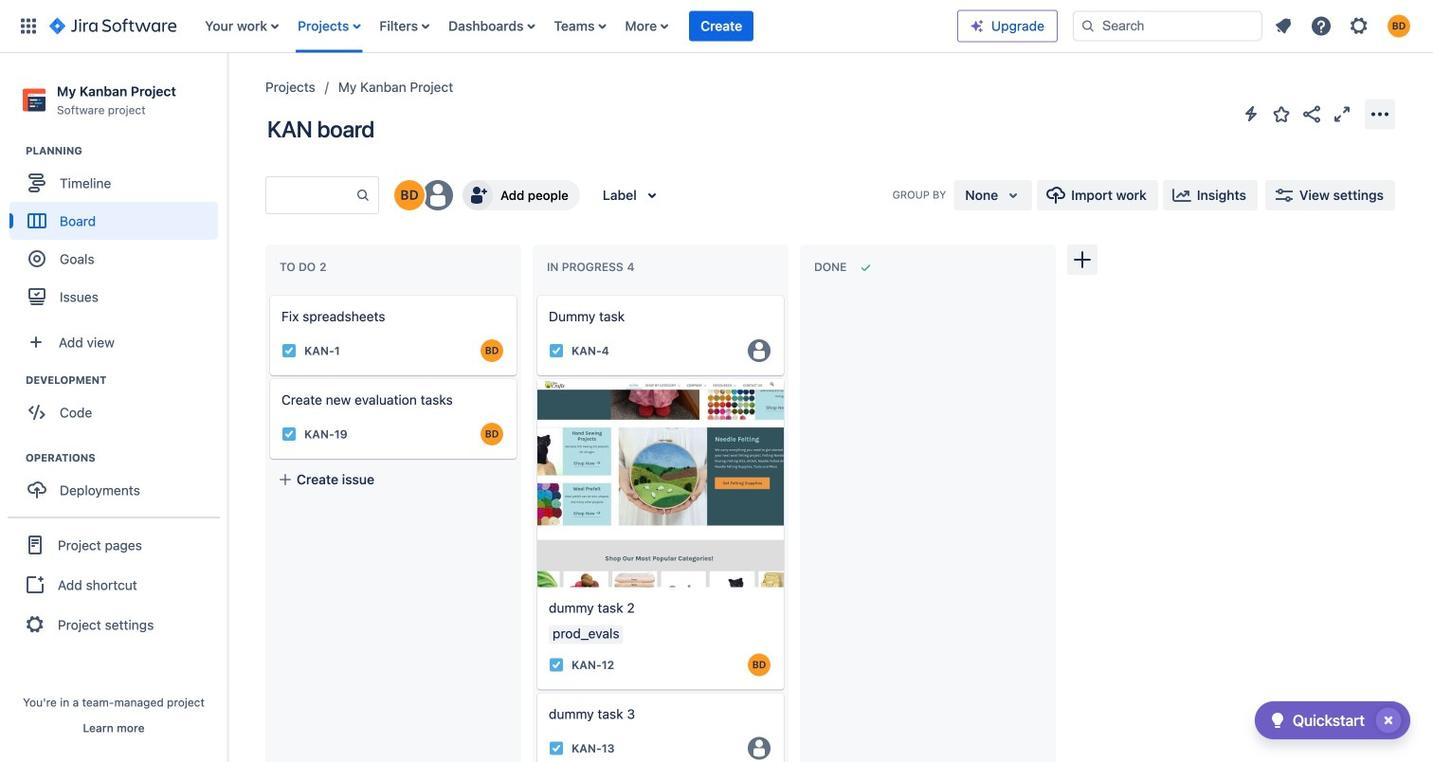 Task type: vqa. For each thing, say whether or not it's contained in the screenshot.
Task image to the top
yes



Task type: locate. For each thing, give the bounding box(es) containing it.
0 horizontal spatial task image
[[282, 343, 297, 358]]

1 vertical spatial heading
[[26, 373, 227, 388]]

2 task image from the left
[[549, 343, 564, 358]]

task image down 'in progress' element
[[549, 343, 564, 358]]

task image
[[282, 427, 297, 442], [549, 657, 564, 673], [549, 741, 564, 756]]

add people image
[[467, 184, 489, 207]]

create column image
[[1071, 248, 1094, 271]]

banner
[[0, 0, 1434, 53]]

group
[[9, 143, 227, 322], [9, 373, 227, 437], [9, 451, 227, 515], [8, 517, 220, 652]]

heading for development "icon"
[[26, 373, 227, 388]]

None search field
[[1073, 11, 1263, 41]]

group for operations image
[[9, 451, 227, 515]]

create issue image
[[257, 366, 280, 389], [524, 680, 547, 703]]

0 horizontal spatial create issue image
[[257, 366, 280, 389]]

1 horizontal spatial list
[[1267, 9, 1422, 43]]

Search this board text field
[[266, 178, 356, 212]]

view settings image
[[1273, 184, 1296, 207]]

0 vertical spatial create issue image
[[257, 366, 280, 389]]

1 horizontal spatial task image
[[549, 343, 564, 358]]

sidebar element
[[0, 53, 228, 762]]

1 vertical spatial create issue image
[[524, 680, 547, 703]]

goal image
[[28, 251, 46, 268]]

2 heading from the top
[[26, 373, 227, 388]]

0 vertical spatial heading
[[26, 143, 227, 159]]

heading for operations image
[[26, 451, 227, 466]]

list
[[196, 0, 958, 53], [1267, 9, 1422, 43]]

heading
[[26, 143, 227, 159], [26, 373, 227, 388], [26, 451, 227, 466]]

your profile and settings image
[[1388, 15, 1411, 37]]

jira software image
[[49, 15, 177, 37], [49, 15, 177, 37]]

3 heading from the top
[[26, 451, 227, 466]]

2 vertical spatial heading
[[26, 451, 227, 466]]

enter full screen image
[[1331, 103, 1354, 126]]

1 task image from the left
[[282, 343, 297, 358]]

list item
[[689, 0, 754, 53]]

create issue image for the topmost task image
[[257, 366, 280, 389]]

to do element
[[280, 260, 330, 274]]

group for development "icon"
[[9, 373, 227, 437]]

help image
[[1310, 15, 1333, 37]]

create issue image for bottom task image
[[524, 680, 547, 703]]

2 vertical spatial task image
[[549, 741, 564, 756]]

0 vertical spatial task image
[[282, 427, 297, 442]]

task image
[[282, 343, 297, 358], [549, 343, 564, 358]]

create issue image
[[257, 283, 280, 305], [524, 283, 547, 305], [524, 366, 547, 389]]

1 horizontal spatial create issue image
[[524, 680, 547, 703]]

Search field
[[1073, 11, 1263, 41]]

star kan board image
[[1271, 103, 1293, 126]]

create issue image for 'in progress' element
[[524, 283, 547, 305]]

1 heading from the top
[[26, 143, 227, 159]]

task image down to do element
[[282, 343, 297, 358]]



Task type: describe. For each thing, give the bounding box(es) containing it.
in progress element
[[547, 260, 639, 274]]

planning image
[[3, 140, 26, 162]]

search image
[[1081, 18, 1096, 34]]

development image
[[3, 369, 26, 392]]

primary element
[[11, 0, 958, 53]]

heading for planning icon
[[26, 143, 227, 159]]

0 horizontal spatial list
[[196, 0, 958, 53]]

create issue image for to do element
[[257, 283, 280, 305]]

dismiss quickstart image
[[1374, 705, 1404, 736]]

task image for to do element
[[282, 343, 297, 358]]

task image for 'in progress' element
[[549, 343, 564, 358]]

import image
[[1045, 184, 1068, 207]]

sidebar navigation image
[[207, 76, 248, 114]]

group for planning icon
[[9, 143, 227, 322]]

appswitcher icon image
[[17, 15, 40, 37]]

notifications image
[[1272, 15, 1295, 37]]

automations menu button icon image
[[1240, 102, 1263, 125]]

more actions image
[[1369, 103, 1392, 126]]

operations image
[[3, 447, 26, 470]]

1 vertical spatial task image
[[549, 657, 564, 673]]

settings image
[[1348, 15, 1371, 37]]



